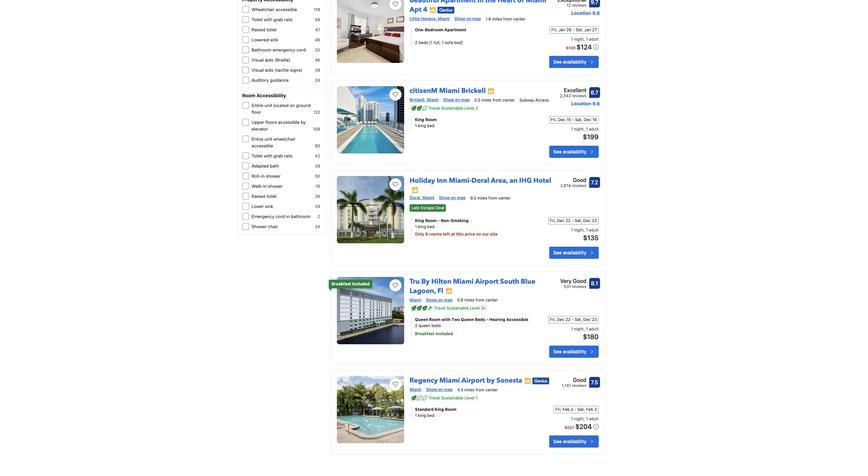 Task type: locate. For each thing, give the bounding box(es) containing it.
2 see availability link from the top
[[549, 146, 599, 158]]

miami right 'of' at the right top
[[526, 0, 546, 5]]

8.1
[[591, 280, 598, 286]]

night inside 1 night , 1 adult $199
[[574, 127, 584, 132]]

cord up chair
[[276, 214, 285, 219]]

miles right 4.5
[[465, 388, 475, 393]]

1 horizontal spatial cord
[[297, 47, 306, 53]]

map for hilton
[[444, 297, 453, 303]]

on for tru
[[438, 297, 443, 303]]

at
[[451, 231, 455, 237]]

5 reviews from the top
[[572, 383, 587, 388]]

12
[[567, 3, 571, 8]]

1 vertical spatial aids
[[265, 67, 273, 73]]

exceptional element
[[558, 0, 587, 4]]

tru by hilton miami airport south blue lagoon, fl
[[410, 277, 536, 295]]

0 vertical spatial airport
[[475, 277, 499, 286]]

2 vertical spatial level
[[465, 396, 475, 401]]

2 king from the top
[[418, 224, 426, 229]]

king
[[418, 123, 426, 128], [418, 224, 426, 229], [418, 413, 426, 418]]

0 vertical spatial rails
[[284, 17, 293, 22]]

see
[[553, 59, 562, 65], [553, 149, 562, 155], [553, 250, 562, 255], [553, 349, 562, 355], [553, 439, 562, 444]]

toilet
[[252, 17, 263, 22], [252, 153, 263, 159]]

4 night from the top
[[574, 327, 584, 332]]

sink up 'bathroom emergency cord'
[[270, 37, 278, 42]]

1 night , 1 adult up '$124'
[[571, 37, 599, 42]]

23 for $180
[[592, 317, 597, 322]]

24 for auditory guidance
[[315, 78, 320, 83]]

0 vertical spatial grab
[[274, 17, 283, 22]]

0 horizontal spatial cord
[[276, 214, 285, 219]]

1 vertical spatial king
[[418, 224, 426, 229]]

king for $135
[[415, 218, 424, 223]]

1 vertical spatial shower
[[268, 183, 283, 189]]

grab for 59
[[274, 17, 283, 22]]

0 horizontal spatial jan
[[559, 27, 565, 32]]

, inside '1 night , 1 adult $180'
[[584, 327, 585, 332]]

raised toilet up lowered sink
[[252, 27, 277, 32]]

raised up lowered at the top left
[[252, 27, 265, 32]]

0 horizontal spatial beds
[[419, 40, 428, 45]]

2 unit from the top
[[265, 136, 272, 142]]

0 vertical spatial good element
[[561, 176, 587, 184]]

see availability down '1 night , 1 adult $180'
[[553, 349, 587, 355]]

queen right two
[[461, 317, 474, 322]]

2 down 0.5 on the top
[[476, 106, 478, 111]]

in inside beautiful apartment in the heart of miami apt 4
[[478, 0, 484, 5]]

map for miami-
[[457, 195, 466, 200]]

, inside 1 night , 1 adult $135
[[584, 227, 585, 232]]

see availability for regency miami airport by sonesta
[[553, 439, 587, 444]]

regency
[[410, 376, 438, 385]]

toilet down walk-in shower
[[267, 194, 277, 199]]

from for in
[[503, 17, 512, 22]]

1 vertical spatial good
[[573, 278, 587, 284]]

- right 15
[[572, 117, 574, 122]]

7.2
[[591, 179, 598, 186]]

entire inside entire unit located on ground floor 122
[[252, 103, 263, 108]]

from for brickell
[[493, 98, 502, 103]]

travel sustainable level 1
[[429, 396, 478, 401]]

center for hilton
[[486, 298, 498, 303]]

see for tru by hilton miami airport south blue lagoon, fl
[[553, 349, 562, 355]]

0 vertical spatial toilet
[[267, 27, 277, 32]]

sat, up '1 night , 1 adult $180'
[[575, 317, 582, 322]]

fri, dec 22 - sat, dec 23 up 1 night , 1 adult $135
[[550, 218, 597, 223]]

0 vertical spatial king
[[415, 117, 424, 122]]

1 fri, dec 22 - sat, dec 23 from the top
[[550, 218, 597, 223]]

citizenm miami brickell
[[410, 86, 486, 95]]

feb
[[563, 407, 570, 412], [586, 407, 593, 412]]

adult for $135
[[589, 227, 599, 232]]

1 toilet with grab rails from the top
[[252, 17, 293, 22]]

0 vertical spatial cord
[[297, 47, 306, 53]]

show on map for airport
[[426, 387, 453, 392]]

from for hilton
[[476, 298, 484, 303]]

2 24 from the top
[[315, 224, 320, 229]]

bathroom
[[291, 214, 311, 219]]

1 vertical spatial 23
[[592, 317, 597, 322]]

adult for $180
[[589, 327, 599, 332]]

travel down fl
[[434, 306, 446, 311]]

chair
[[268, 224, 278, 229]]

king down the brickell,
[[415, 117, 424, 122]]

1 vertical spatial breakfast
[[415, 331, 435, 336]]

show for beautiful
[[455, 16, 465, 21]]

toilet for 47
[[267, 27, 277, 32]]

5 see availability link from the top
[[549, 436, 599, 448]]

toilet with grab rails for 59
[[252, 17, 293, 22]]

5 see availability from the top
[[553, 439, 587, 444]]

1 grab from the top
[[274, 17, 283, 22]]

0 vertical spatial accessible
[[276, 7, 297, 12]]

2 raised from the top
[[252, 194, 265, 199]]

reviews for 7.2
[[572, 183, 587, 188]]

see for regency miami airport by sonesta
[[553, 439, 562, 444]]

2 good from the top
[[573, 278, 587, 284]]

subway access
[[520, 98, 549, 103]]

2 23 from the top
[[592, 317, 597, 322]]

2 46 from the top
[[315, 58, 320, 63]]

- up "$204"
[[575, 407, 577, 412]]

2 toilet with grab rails from the top
[[252, 153, 293, 159]]

4 availability from the top
[[563, 349, 587, 355]]

fri, for tru by hilton miami airport south blue lagoon, fl
[[550, 317, 556, 322]]

1 bed from the top
[[427, 123, 435, 128]]

queen
[[415, 317, 428, 322], [461, 317, 474, 322]]

aids down bathroom
[[265, 57, 273, 63]]

availability down $138
[[563, 59, 587, 65]]

2 toilet from the top
[[267, 194, 277, 199]]

1 location from the top
[[571, 10, 591, 16]]

2 reviews from the top
[[572, 93, 587, 98]]

accessible
[[506, 317, 528, 322]]

map left 9.2
[[457, 195, 466, 200]]

reviews up location 9.6
[[572, 93, 587, 98]]

on for citizenm
[[455, 97, 460, 102]]

king up the only
[[418, 224, 426, 229]]

46 for lowered sink
[[315, 37, 320, 42]]

with for 42
[[264, 153, 272, 159]]

1 entire from the top
[[252, 103, 263, 108]]

2 vertical spatial with
[[442, 317, 451, 322]]

1 vertical spatial king
[[415, 218, 424, 223]]

reviews right 531
[[572, 284, 587, 289]]

night up "$204"
[[574, 417, 584, 422]]

1 vertical spatial with
[[264, 153, 272, 159]]

0 vertical spatial good
[[573, 177, 587, 183]]

king room - non-smoking link
[[415, 218, 529, 224]]

3 king from the top
[[418, 413, 426, 418]]

1 vertical spatial toilet with grab rails
[[252, 153, 293, 159]]

1 vertical spatial raised toilet
[[252, 194, 277, 199]]

on up travel sustainable level 2
[[455, 97, 460, 102]]

see availability link down the $227
[[549, 436, 599, 448]]

included inside "queen room with two queen beds - hearing accessible 2 queen beds breakfast included"
[[436, 331, 453, 336]]

good element left 'scored 7.5' element
[[562, 376, 587, 384]]

center down sonesta
[[486, 388, 498, 393]]

lowered
[[252, 37, 269, 42]]

, inside 1 night , 1 adult $199
[[584, 127, 585, 132]]

1 vertical spatial accessible
[[278, 120, 300, 125]]

accessible down entire unit located on ground floor 122
[[278, 120, 300, 125]]

1 vertical spatial included
[[436, 331, 453, 336]]

toilet with grab rails
[[252, 17, 293, 22], [252, 153, 293, 159]]

1 see from the top
[[553, 59, 562, 65]]

26 down 76
[[315, 194, 320, 199]]

rails
[[284, 17, 293, 22], [284, 153, 293, 159]]

visual down bathroom
[[252, 57, 264, 63]]

in left the
[[478, 0, 484, 5]]

2 see from the top
[[553, 149, 562, 155]]

5 , from the top
[[584, 417, 585, 422]]

apt
[[410, 5, 422, 14]]

1 vertical spatial grab
[[274, 153, 283, 159]]

531
[[564, 284, 571, 289]]

miles for hilton
[[465, 298, 474, 303]]

1 vertical spatial toilet
[[267, 194, 277, 199]]

night for $180
[[574, 327, 584, 332]]

2 jan from the left
[[584, 27, 591, 32]]

2 bed from the top
[[427, 224, 435, 229]]

good inside very good 531 reviews
[[573, 278, 587, 284]]

shower down roll-in shower
[[268, 183, 283, 189]]

very good element
[[560, 277, 587, 285]]

2 visual from the top
[[252, 67, 264, 73]]

good inside good 2,814 reviews
[[573, 177, 587, 183]]

3 reviews from the top
[[572, 183, 587, 188]]

by inside upper floors accessible by elevator
[[301, 120, 306, 125]]

raised toilet for 26
[[252, 194, 277, 199]]

1 horizontal spatial feb
[[586, 407, 593, 412]]

late escape deal
[[411, 205, 444, 210]]

2 , from the top
[[584, 127, 585, 132]]

location 9.8
[[571, 10, 600, 16]]

-
[[573, 27, 575, 32], [572, 117, 574, 122], [438, 218, 440, 223], [572, 218, 574, 223], [486, 317, 488, 322], [572, 317, 574, 322], [575, 407, 577, 412]]

, up $180
[[584, 327, 585, 332]]

1 vertical spatial bed
[[427, 224, 435, 229]]

room down travel sustainable level 1
[[445, 407, 457, 412]]

entire inside entire unit wheelchair accessible
[[252, 136, 263, 142]]

0 vertical spatial 24
[[315, 78, 320, 83]]

this property is part of our preferred partner program. it's committed to providing excellent service and good value. it'll pay us a higher commission if you make a booking. image up 0.5 miles from center
[[488, 88, 495, 95]]

3 see availability from the top
[[553, 250, 587, 255]]

show up deal
[[439, 195, 450, 200]]

toilet up adapted
[[252, 153, 263, 159]]

map
[[473, 16, 481, 21], [461, 97, 470, 102], [457, 195, 466, 200], [444, 297, 453, 303], [444, 387, 453, 392]]

0 horizontal spatial 26
[[315, 194, 320, 199]]

bed up 6
[[427, 224, 435, 229]]

two
[[452, 317, 460, 322]]

27
[[592, 27, 597, 32]]

from for airport
[[476, 388, 485, 393]]

1 good from the top
[[573, 177, 587, 183]]

this property is part of our preferred partner program. it's committed to providing excellent service and good value. it'll pay us a higher commission if you make a booking. image
[[488, 88, 495, 95], [412, 187, 418, 194], [446, 288, 452, 295], [524, 378, 531, 384]]

0 vertical spatial apartment
[[441, 0, 476, 5]]

0 vertical spatial toilet
[[252, 17, 263, 22]]

0 vertical spatial location
[[571, 10, 591, 16]]

0 vertical spatial with
[[264, 17, 272, 22]]

0 vertical spatial travel
[[429, 106, 440, 111]]

1 rails from the top
[[284, 17, 293, 22]]

level down 0.5 on the top
[[465, 106, 475, 111]]

118
[[314, 7, 320, 12]]

2 adult from the top
[[589, 127, 599, 132]]

by down ground on the left top of the page
[[301, 120, 306, 125]]

reviews inside good 2,814 reviews
[[572, 183, 587, 188]]

1 see availability link from the top
[[549, 56, 599, 68]]

apartment inside beautiful apartment in the heart of miami apt 4
[[441, 0, 476, 5]]

0.5
[[475, 98, 481, 103]]

2 rails from the top
[[284, 153, 293, 159]]

1 availability from the top
[[563, 59, 587, 65]]

unit inside entire unit located on ground floor 122
[[265, 103, 272, 108]]

0 vertical spatial unit
[[265, 103, 272, 108]]

3 bed from the top
[[427, 413, 435, 418]]

raised toilet
[[252, 27, 277, 32], [252, 194, 277, 199]]

night inside '1 night , 1 adult $180'
[[574, 327, 584, 332]]

unit down accessibility
[[265, 103, 272, 108]]

accessible down elevator
[[252, 143, 273, 148]]

good
[[573, 177, 587, 183], [573, 278, 587, 284], [573, 377, 587, 383]]

scored 7.2 element
[[589, 177, 600, 188]]

fri, dec 22 - sat, dec 23 for $180
[[550, 317, 597, 322]]

level down '5.9 miles from center'
[[470, 306, 480, 311]]

doral
[[472, 176, 489, 185]]

1 night , 1 adult for beautiful apartment in the heart of miami apt 4
[[571, 37, 599, 42]]

fri, dec 22 - sat, dec 23
[[550, 218, 597, 223], [550, 317, 597, 322]]

29 for lower sink
[[315, 204, 320, 209]]

0 vertical spatial raised toilet
[[252, 27, 277, 32]]

good inside good 1,141 reviews
[[573, 377, 587, 383]]

accessibility
[[257, 93, 286, 98]]

29 down 76
[[315, 204, 320, 209]]

genius discounts available at this property. image
[[438, 7, 455, 13], [438, 7, 455, 13], [533, 378, 549, 384], [533, 378, 549, 384]]

2 vertical spatial travel
[[429, 396, 440, 401]]

by for accessible
[[301, 120, 306, 125]]

1 inside the standard king room 1 king bed
[[415, 413, 417, 418]]

in
[[478, 0, 484, 5], [261, 173, 265, 179], [263, 183, 267, 189], [286, 214, 290, 219]]

0 vertical spatial 23
[[592, 218, 597, 223]]

2 vertical spatial bed
[[427, 413, 435, 418]]

9.2 miles from center
[[470, 196, 511, 201]]

22 for $180
[[566, 317, 571, 322]]

located
[[274, 103, 289, 108]]

elevator
[[252, 126, 268, 132]]

0 vertical spatial sink
[[270, 37, 278, 42]]

good element
[[561, 176, 587, 184], [562, 376, 587, 384]]

1 vertical spatial unit
[[265, 136, 272, 142]]

this property is part of our preferred partner program. it's committed to providing excellent service and good value. it'll pay us a higher commission if you make a booking. image
[[430, 7, 436, 13], [430, 7, 436, 13], [488, 88, 495, 95], [412, 187, 418, 194], [446, 288, 452, 295], [524, 378, 531, 384]]

sustainable for airport
[[441, 396, 464, 401]]

2 see availability from the top
[[553, 149, 587, 155]]

reviews inside excellent 2,343 reviews
[[572, 93, 587, 98]]

- up $138
[[573, 27, 575, 32]]

on left our on the bottom of page
[[476, 231, 481, 237]]

king down "late"
[[415, 218, 424, 223]]

1 vertical spatial airport
[[462, 376, 485, 385]]

area,
[[491, 176, 508, 185]]

scored 9.7 element
[[589, 0, 600, 8]]

1 22 from the top
[[566, 218, 571, 223]]

on up the 'one-bedroom apartment' link
[[467, 16, 471, 21]]

room for $199
[[425, 117, 437, 122]]

little havana, miami
[[410, 16, 450, 21]]

2 feb from the left
[[586, 407, 593, 412]]

2 aids from the top
[[265, 67, 273, 73]]

1 vertical spatial 1 night , 1 adult
[[571, 417, 599, 422]]

1 king from the top
[[418, 123, 426, 128]]

scored 7.5 element
[[589, 377, 600, 388]]

room down the 'late escape deal'
[[425, 218, 437, 223]]

1 horizontal spatial 26
[[567, 27, 572, 32]]

1 horizontal spatial beds
[[432, 323, 441, 328]]

2 availability from the top
[[563, 149, 587, 155]]

hotel
[[534, 176, 551, 185]]

miles for airport
[[465, 388, 475, 393]]

fri, jan 26 - sat, jan 27
[[552, 27, 597, 32]]

the
[[485, 0, 496, 5]]

feb up the $227
[[563, 407, 570, 412]]

3 adult from the top
[[589, 227, 599, 232]]

reviews for 7.5
[[572, 383, 587, 388]]

1 23 from the top
[[592, 218, 597, 223]]

breakfast inside "queen room with two queen beds - hearing accessible 2 queen beds breakfast included"
[[415, 331, 435, 336]]

aids up auditory guidance
[[265, 67, 273, 73]]

1 raised toilet from the top
[[252, 27, 277, 32]]

0 vertical spatial aids
[[265, 57, 273, 63]]

from up 3+
[[476, 298, 484, 303]]

fri, dec 22 - sat, dec 23 up '1 night , 1 adult $180'
[[550, 317, 597, 322]]

, up $199
[[584, 127, 585, 132]]

entire down elevator
[[252, 136, 263, 142]]

toilet down wheelchair
[[252, 17, 263, 22]]

center for in
[[513, 17, 526, 22]]

reviews for 8.7
[[572, 93, 587, 98]]

0 vertical spatial bed
[[427, 123, 435, 128]]

1 1 night , 1 adult from the top
[[571, 37, 599, 42]]

1 vertical spatial cord
[[276, 214, 285, 219]]

2 location from the top
[[571, 101, 591, 106]]

king
[[415, 117, 424, 122], [415, 218, 424, 223], [435, 407, 444, 412]]

1 vertical spatial 22
[[566, 317, 571, 322]]

see availability link down '1 night , 1 adult $180'
[[549, 346, 599, 358]]

4 , from the top
[[584, 327, 585, 332]]

29 down 42
[[315, 164, 320, 169]]

0 vertical spatial beds
[[419, 40, 428, 45]]

1 46 from the top
[[315, 37, 320, 42]]

1 unit from the top
[[265, 103, 272, 108]]

1 vertical spatial beds
[[432, 323, 441, 328]]

on
[[467, 16, 471, 21], [455, 97, 460, 102], [290, 103, 295, 108], [451, 195, 456, 200], [476, 231, 481, 237], [438, 297, 443, 303], [438, 387, 443, 392]]

1 aids from the top
[[265, 57, 273, 63]]

3 good from the top
[[573, 377, 587, 383]]

shower for roll-in shower
[[266, 173, 281, 179]]

$204
[[575, 423, 592, 431]]

4 see availability link from the top
[[549, 346, 599, 358]]

king inside king room - non-smoking 1 king bed only 6 rooms left at this price on our site
[[415, 218, 424, 223]]

raised for 47
[[252, 27, 265, 32]]

king down brickell, miami
[[418, 123, 426, 128]]

this
[[456, 231, 464, 237]]

- for standard king room
[[575, 407, 577, 412]]

1 vertical spatial 24
[[315, 224, 320, 229]]

0 vertical spatial level
[[465, 106, 475, 111]]

night inside 1 night , 1 adult $135
[[574, 227, 584, 232]]

2 22 from the top
[[566, 317, 571, 322]]

0 vertical spatial fri, dec 22 - sat, dec 23
[[550, 218, 597, 223]]

citizenm miami brickell link
[[410, 84, 486, 95]]

this property is part of our preferred partner program. it's committed to providing excellent service and good value. it'll pay us a higher commission if you make a booking. image right fl
[[446, 288, 452, 295]]

beds right queen
[[432, 323, 441, 328]]

0 horizontal spatial by
[[301, 120, 306, 125]]

1 vertical spatial visual
[[252, 67, 264, 73]]

show down citizenm miami brickell
[[443, 97, 454, 102]]

0 vertical spatial entire
[[252, 103, 263, 108]]

2 vertical spatial sustainable
[[441, 396, 464, 401]]

1 vertical spatial 46
[[315, 58, 320, 63]]

fri, feb 2 - sat, feb 3
[[556, 407, 597, 412]]

reviews
[[572, 3, 587, 8], [572, 93, 587, 98], [572, 183, 587, 188], [572, 284, 587, 289], [572, 383, 587, 388]]

2 night from the top
[[574, 127, 584, 132]]

5 night from the top
[[574, 417, 584, 422]]

room inside king room 1 king bed
[[425, 117, 437, 122]]

fri, dec 22 - sat, dec 23 for $135
[[550, 218, 597, 223]]

miami up the 'late escape deal'
[[423, 195, 434, 200]]

1 29 from the top
[[315, 164, 320, 169]]

26
[[567, 27, 572, 32], [315, 194, 320, 199]]

2 29 from the top
[[315, 204, 320, 209]]

sat, up 1 night , 1 adult $135
[[575, 218, 582, 223]]

1 vertical spatial location
[[571, 101, 591, 106]]

0 vertical spatial toilet with grab rails
[[252, 17, 293, 22]]

adult inside 1 night , 1 adult $199
[[589, 127, 599, 132]]

bed down standard in the bottom of the page
[[427, 413, 435, 418]]

good element for regency miami airport by sonesta
[[562, 376, 587, 384]]

raised toilet up lower sink on the left top
[[252, 194, 277, 199]]

1 inside king room - non-smoking 1 king bed only 6 rooms left at this price on our site
[[415, 224, 417, 229]]

bed)
[[454, 40, 463, 45]]

1 vertical spatial rails
[[284, 153, 293, 159]]

center for miami-
[[499, 196, 511, 201]]

grab for 42
[[274, 153, 283, 159]]

1 visual from the top
[[252, 57, 264, 63]]

24
[[315, 78, 320, 83], [315, 224, 320, 229]]

travel sustainable level 2
[[429, 106, 478, 111]]

2 vertical spatial king
[[435, 407, 444, 412]]

miles right 0.5 on the top
[[482, 98, 492, 103]]

2 vertical spatial accessible
[[252, 143, 273, 148]]

availability down '1 night , 1 adult $180'
[[563, 349, 587, 355]]

0 vertical spatial 46
[[315, 37, 320, 42]]

good left scored 7.2 'element'
[[573, 177, 587, 183]]

2 1 night , 1 adult from the top
[[571, 417, 599, 422]]

sonesta
[[497, 376, 522, 385]]

bed inside king room - non-smoking 1 king bed only 6 rooms left at this price on our site
[[427, 224, 435, 229]]

adult inside '1 night , 1 adult $180'
[[589, 327, 599, 332]]

0 vertical spatial sustainable
[[441, 106, 464, 111]]

show
[[455, 16, 465, 21], [443, 97, 454, 102], [439, 195, 450, 200], [426, 297, 437, 303], [426, 387, 437, 392]]

show down "regency"
[[426, 387, 437, 392]]

3 night from the top
[[574, 227, 584, 232]]

0 vertical spatial 29
[[315, 164, 320, 169]]

4 adult from the top
[[589, 327, 599, 332]]

2 fri, dec 22 - sat, dec 23 from the top
[[550, 317, 597, 322]]

miami up 4.5
[[440, 376, 460, 385]]

adult inside 1 night , 1 adult $135
[[589, 227, 599, 232]]

floors
[[265, 120, 277, 125]]

1 vertical spatial fri, dec 22 - sat, dec 23
[[550, 317, 597, 322]]

with inside "queen room with two queen beds - hearing accessible 2 queen beds breakfast included"
[[442, 317, 451, 322]]

location
[[571, 10, 591, 16], [571, 101, 591, 106]]

grab
[[274, 17, 283, 22], [274, 153, 283, 159]]

availability for tru by hilton miami airport south blue lagoon, fl
[[563, 349, 587, 355]]

king down standard in the bottom of the page
[[418, 413, 426, 418]]

beds left (1
[[419, 40, 428, 45]]

walk-
[[252, 183, 263, 189]]

excellent
[[564, 87, 587, 93]]

availability down 1 night , 1 adult $199 on the top right of page
[[563, 149, 587, 155]]

rails for 42
[[284, 153, 293, 159]]

reviews inside very good 531 reviews
[[572, 284, 587, 289]]

center left subway
[[503, 98, 515, 103]]

4 reviews from the top
[[572, 284, 587, 289]]

adult up $135
[[589, 227, 599, 232]]

unit for located
[[265, 103, 272, 108]]

1 toilet from the top
[[267, 27, 277, 32]]

1 vertical spatial level
[[470, 306, 480, 311]]

availability for regency miami airport by sonesta
[[563, 439, 587, 444]]

5 see from the top
[[553, 439, 562, 444]]

sat, left 27
[[576, 27, 583, 32]]

adult up $199
[[589, 127, 599, 132]]

2 vertical spatial king
[[418, 413, 426, 418]]

0 horizontal spatial feb
[[563, 407, 570, 412]]

2 entire from the top
[[252, 136, 263, 142]]

unit inside entire unit wheelchair accessible
[[265, 136, 272, 142]]

1 night from the top
[[574, 37, 584, 42]]

king inside king room 1 king bed
[[415, 117, 424, 122]]

1 see availability from the top
[[553, 59, 587, 65]]

26 up $138
[[567, 27, 572, 32]]

room inside king room - non-smoking 1 king bed only 6 rooms left at this price on our site
[[425, 218, 437, 223]]

1 vertical spatial sink
[[265, 204, 273, 209]]

show on map for miami-
[[439, 195, 466, 200]]

toilet with grab rails down wheelchair accessible
[[252, 17, 293, 22]]

1 vertical spatial 29
[[315, 204, 320, 209]]

0 vertical spatial 1 night , 1 adult
[[571, 37, 599, 42]]

2 vertical spatial good
[[573, 377, 587, 383]]

from down heart
[[503, 17, 512, 22]]

0 horizontal spatial included
[[352, 281, 370, 286]]

4 see from the top
[[553, 349, 562, 355]]

- for king room - non-smoking
[[572, 218, 574, 223]]

2 toilet from the top
[[252, 153, 263, 159]]

0 vertical spatial shower
[[266, 173, 281, 179]]

1 toilet from the top
[[252, 17, 263, 22]]

see for beautiful apartment in the heart of miami apt 4
[[553, 59, 562, 65]]

0 vertical spatial raised
[[252, 27, 265, 32]]

50
[[315, 174, 320, 179]]

rooms
[[429, 231, 442, 237]]

scored 8.7 element
[[589, 87, 600, 98]]

good element left scored 7.2 'element'
[[561, 176, 587, 184]]

5 adult from the top
[[589, 417, 599, 422]]

1 raised from the top
[[252, 27, 265, 32]]

show on map for hilton
[[426, 297, 453, 303]]

lagoon,
[[410, 286, 436, 295]]

0 vertical spatial 22
[[566, 218, 571, 223]]

airport up '5.9 miles from center'
[[475, 277, 499, 286]]

room inside "queen room with two queen beds - hearing accessible 2 queen beds breakfast included"
[[429, 317, 441, 322]]

sat, left the 3
[[578, 407, 585, 412]]

miles right 9.2
[[477, 196, 487, 201]]

fri, for regency miami airport by sonesta
[[556, 407, 562, 412]]

0 vertical spatial visual
[[252, 57, 264, 63]]

citizenm miami brickell image
[[337, 86, 404, 154]]

2 raised toilet from the top
[[252, 194, 277, 199]]

airport inside 'regency miami airport by sonesta' link
[[462, 376, 485, 385]]

reviews inside good 1,141 reviews
[[572, 383, 587, 388]]

good right 1,141
[[573, 377, 587, 383]]

1 vertical spatial sustainable
[[447, 306, 469, 311]]

1 vertical spatial by
[[487, 376, 495, 385]]

$199
[[583, 133, 599, 141]]

night up $180
[[574, 327, 584, 332]]

1 horizontal spatial included
[[436, 331, 453, 336]]

sink for lowered sink
[[270, 37, 278, 42]]

heart
[[498, 0, 516, 5]]

map for in
[[473, 16, 481, 21]]

- for king room
[[572, 117, 574, 122]]

- right beds
[[486, 317, 488, 322]]

3 , from the top
[[584, 227, 585, 232]]

night
[[574, 37, 584, 42], [574, 127, 584, 132], [574, 227, 584, 232], [574, 327, 584, 332], [574, 417, 584, 422]]

sat, for tru by hilton miami airport south blue lagoon, fl
[[575, 317, 582, 322]]

show on map for brickell
[[443, 97, 470, 102]]

room inside the standard king room 1 king bed
[[445, 407, 457, 412]]

beds
[[475, 317, 485, 322]]

with up 'adapted bath'
[[264, 153, 272, 159]]

2 grab from the top
[[274, 153, 283, 159]]

site
[[490, 231, 498, 237]]

0 vertical spatial by
[[301, 120, 306, 125]]

1 vertical spatial good element
[[562, 376, 587, 384]]

29 for adapted bath
[[315, 164, 320, 169]]

- for queen room with two queen beds - hearing accessible
[[572, 317, 574, 322]]

1 vertical spatial apartment
[[445, 27, 466, 32]]

sink right lower
[[265, 204, 273, 209]]

sustainable down 4.5
[[441, 396, 464, 401]]

raised toilet for 47
[[252, 27, 277, 32]]

map left 1.6
[[473, 16, 481, 21]]

adult for $199
[[589, 127, 599, 132]]

5 availability from the top
[[563, 439, 587, 444]]

1 , from the top
[[584, 37, 585, 42]]

location for beautiful apartment in the heart of miami apt 4
[[571, 10, 591, 16]]

1 vertical spatial entire
[[252, 136, 263, 142]]

on up travel sustainable level 1
[[438, 387, 443, 392]]

46
[[315, 37, 320, 42], [315, 58, 320, 63]]

travel sustainable level 3+
[[434, 306, 486, 311]]

toilet
[[267, 27, 277, 32], [267, 194, 277, 199]]

accessible inside upper floors accessible by elevator
[[278, 120, 300, 125]]

1 vertical spatial toilet
[[252, 153, 263, 159]]

availability for citizenm miami brickell
[[563, 149, 587, 155]]

1 24 from the top
[[315, 78, 320, 83]]

4 see availability from the top
[[553, 349, 587, 355]]

1 horizontal spatial breakfast
[[415, 331, 435, 336]]

citizenm
[[410, 86, 438, 95]]

1 vertical spatial 26
[[315, 194, 320, 199]]

airport up the 4.5 miles from center
[[462, 376, 485, 385]]

1 vertical spatial raised
[[252, 194, 265, 199]]

1 horizontal spatial queen
[[461, 317, 474, 322]]

0 horizontal spatial breakfast
[[332, 281, 351, 286]]

room for $180
[[429, 317, 441, 322]]

good 2,814 reviews
[[561, 177, 587, 188]]

unit
[[265, 103, 272, 108], [265, 136, 272, 142]]



Task type: describe. For each thing, give the bounding box(es) containing it.
level for airport
[[465, 396, 475, 401]]

location for citizenm miami brickell
[[571, 101, 591, 106]]

room up floor
[[242, 93, 255, 98]]

excellent element
[[560, 86, 587, 94]]

on for holiday
[[451, 195, 456, 200]]

beautiful apartment in the heart of miami apt 4 image
[[337, 0, 404, 63]]

holiday inn miami-doral area, an ihg hotel image
[[337, 176, 404, 243]]

visual for visual aids (tactile signs)
[[252, 67, 264, 73]]

queen room with two queen beds - hearing accessible 2 queen beds breakfast included
[[415, 317, 528, 336]]

auditory guidance
[[252, 77, 289, 83]]

full,
[[434, 40, 441, 45]]

sat, for citizenm miami brickell
[[575, 117, 583, 122]]

22 for $135
[[566, 218, 571, 223]]

king for $199
[[415, 117, 424, 122]]

travel for citizenm
[[429, 106, 440, 111]]

sat, for regency miami airport by sonesta
[[578, 407, 585, 412]]

late
[[411, 205, 420, 210]]

2,343
[[560, 93, 571, 98]]

miami down "regency"
[[410, 387, 422, 392]]

very
[[560, 278, 572, 284]]

see availability link for beautiful apartment in the heart of miami apt 4
[[549, 56, 599, 68]]

airport inside tru by hilton miami airport south blue lagoon, fl
[[475, 277, 499, 286]]

see availability for citizenm miami brickell
[[553, 149, 587, 155]]

visual aids (braille)
[[252, 57, 291, 63]]

ihg
[[519, 176, 532, 185]]

lowered sink
[[252, 37, 278, 42]]

bed inside the standard king room 1 king bed
[[427, 413, 435, 418]]

miami inside tru by hilton miami airport south blue lagoon, fl
[[453, 277, 474, 286]]

5.9 miles from center
[[457, 298, 498, 303]]

with for 59
[[264, 17, 272, 22]]

emergency cord in bathroom
[[252, 214, 311, 219]]

beds inside "queen room with two queen beds - hearing accessible 2 queen beds breakfast included"
[[432, 323, 441, 328]]

on inside entire unit located on ground floor 122
[[290, 103, 295, 108]]

1 reviews from the top
[[572, 3, 587, 8]]

fri, for citizenm miami brickell
[[551, 117, 557, 122]]

- inside "queen room with two queen beds - hearing accessible 2 queen beds breakfast included"
[[486, 317, 488, 322]]

1 feb from the left
[[563, 407, 570, 412]]

walk-in shower
[[252, 183, 283, 189]]

king room - non-smoking 1 king bed only 6 rooms left at this price on our site
[[415, 218, 498, 237]]

0 vertical spatial breakfast
[[332, 281, 351, 286]]

night for $135
[[574, 227, 584, 232]]

see availability link for regency miami airport by sonesta
[[549, 436, 599, 448]]

raised for 26
[[252, 194, 265, 199]]

show for tru
[[426, 297, 437, 303]]

1 jan from the left
[[559, 27, 565, 32]]

rails for 59
[[284, 17, 293, 22]]

floor
[[252, 109, 261, 115]]

miami inside beautiful apartment in the heart of miami apt 4
[[526, 0, 546, 5]]

3 see availability link from the top
[[549, 247, 599, 259]]

2,814
[[561, 183, 571, 188]]

level for brickell
[[465, 106, 475, 111]]

ground
[[296, 103, 311, 108]]

travel for tru
[[434, 306, 446, 311]]

shower
[[252, 224, 267, 229]]

, for $135
[[584, 227, 585, 232]]

1.6 miles from center
[[486, 17, 526, 22]]

lower
[[252, 204, 264, 209]]

by
[[422, 277, 430, 286]]

sustainable for hilton
[[447, 306, 469, 311]]

in left bathroom
[[286, 214, 290, 219]]

upper
[[252, 120, 264, 125]]

king inside king room 1 king bed
[[418, 123, 426, 128]]

smoking
[[451, 218, 469, 223]]

standard
[[415, 407, 434, 412]]

24 for shower chair
[[315, 224, 320, 229]]

shower chair
[[252, 224, 278, 229]]

show on map for in
[[455, 16, 481, 21]]

see availability link for tru by hilton miami airport south blue lagoon, fl
[[549, 346, 599, 358]]

left
[[443, 231, 450, 237]]

on inside king room - non-smoking 1 king bed only 6 rooms left at this price on our site
[[476, 231, 481, 237]]

very good 531 reviews
[[560, 278, 587, 289]]

$180
[[583, 333, 599, 341]]

shower for walk-in shower
[[268, 183, 283, 189]]

46 for visual aids (braille)
[[315, 58, 320, 63]]

bed inside king room 1 king bed
[[427, 123, 435, 128]]

queen room with two queen beds - hearing accessible link
[[415, 317, 529, 323]]

havana,
[[421, 16, 437, 21]]

fri, for beautiful apartment in the heart of miami apt 4
[[552, 27, 558, 32]]

3 availability from the top
[[563, 250, 587, 255]]

brickell,
[[410, 97, 426, 102]]

miles for miami-
[[477, 196, 487, 201]]

lower sink
[[252, 204, 273, 209]]

0 vertical spatial 26
[[567, 27, 572, 32]]

little
[[410, 16, 420, 21]]

travel for regency
[[429, 396, 440, 401]]

tru by hilton miami airport south blue lagoon, fl image
[[337, 277, 404, 344]]

bathroom emergency cord
[[252, 47, 306, 53]]

bath
[[270, 163, 279, 169]]

toilet with grab rails for 42
[[252, 153, 293, 159]]

1 adult from the top
[[589, 37, 599, 42]]

this property is part of our preferred partner program. it's committed to providing excellent service and good value. it'll pay us a higher commission if you make a booking. image right sonesta
[[524, 378, 531, 384]]

center for brickell
[[503, 98, 515, 103]]

toilet for 26
[[267, 194, 277, 199]]

good 1,141 reviews
[[562, 377, 587, 388]]

regency miami airport by sonesta link
[[410, 373, 522, 385]]

availability for beautiful apartment in the heart of miami apt 4
[[563, 59, 587, 65]]

one-bedroom apartment
[[415, 27, 466, 32]]

20
[[315, 47, 320, 53]]

this property is part of our preferred partner program. it's committed to providing excellent service and good value. it'll pay us a higher commission if you make a booking. image up doral,
[[412, 187, 418, 194]]

aids for (tactile
[[265, 67, 273, 73]]

king inside king room - non-smoking 1 king bed only 6 rooms left at this price on our site
[[418, 224, 426, 229]]

subway
[[520, 98, 534, 103]]

excellent 2,343 reviews
[[560, 87, 587, 98]]

fri, dec 15 - sat, dec 16
[[551, 117, 597, 122]]

king inside the standard king room 1 king bed
[[418, 413, 426, 418]]

$138
[[566, 46, 576, 51]]

of
[[517, 0, 524, 5]]

fl
[[438, 286, 444, 295]]

on for regency
[[438, 387, 443, 392]]

15
[[567, 117, 571, 122]]

in down 'adapted bath'
[[261, 173, 265, 179]]

2 up the $227
[[571, 407, 573, 412]]

7.5
[[591, 380, 598, 386]]

bathroom
[[252, 47, 271, 53]]

unit for wheelchair
[[265, 136, 272, 142]]

room accessibility
[[242, 93, 286, 98]]

location 9.6
[[571, 101, 600, 106]]

12 reviews link
[[555, 0, 600, 9]]

miami up travel sustainable level 2
[[439, 86, 460, 95]]

miami up one-bedroom apartment
[[438, 16, 450, 21]]

3 see from the top
[[553, 250, 562, 255]]

(tactile
[[275, 67, 289, 73]]

regency miami airport by sonesta
[[410, 376, 522, 385]]

4.5 miles from center
[[457, 388, 498, 393]]

visual aids (tactile signs)
[[252, 67, 303, 73]]

sink for lower sink
[[265, 204, 273, 209]]

level for hilton
[[470, 306, 480, 311]]

deal
[[436, 205, 444, 210]]

miami down 'citizenm'
[[427, 97, 439, 102]]

sustainable for brickell
[[441, 106, 464, 111]]

access
[[535, 98, 549, 103]]

bedroom
[[425, 27, 444, 32]]

, for $199
[[584, 127, 585, 132]]

47
[[315, 27, 320, 32]]

roll-
[[252, 173, 261, 179]]

- for one-bedroom apartment
[[573, 27, 575, 32]]

upper floors accessible by elevator
[[252, 120, 306, 132]]

9.8
[[593, 10, 600, 16]]

8.7
[[591, 90, 599, 96]]

2 right bathroom
[[318, 214, 320, 219]]

show for citizenm
[[443, 97, 454, 102]]

miami down lagoon,
[[410, 297, 422, 303]]

show for holiday
[[439, 195, 450, 200]]

- inside king room - non-smoking 1 king bed only 6 rooms left at this price on our site
[[438, 218, 440, 223]]

good for holiday inn miami-doral area, an ihg hotel
[[573, 177, 587, 183]]

auditory
[[252, 77, 269, 83]]

1 inside king room 1 king bed
[[415, 123, 417, 128]]

regency miami airport by sonesta image
[[337, 376, 404, 444]]

map for airport
[[444, 387, 453, 392]]

doral, miami
[[410, 195, 434, 200]]

king inside the standard king room 1 king bed
[[435, 407, 444, 412]]

2 down one-
[[415, 40, 418, 45]]

miles for brickell
[[482, 98, 492, 103]]

38
[[315, 68, 320, 73]]

1 night , 1 adult for regency miami airport by sonesta
[[571, 417, 599, 422]]

in down roll-in shower
[[263, 183, 267, 189]]

south
[[500, 277, 519, 286]]

beautiful
[[410, 0, 439, 5]]

emergency
[[273, 47, 295, 53]]

toilet for 42
[[252, 153, 263, 159]]

3
[[595, 407, 597, 412]]

see availability link for citizenm miami brickell
[[549, 146, 599, 158]]

entire for entire unit located on ground floor 122
[[252, 103, 263, 108]]

holiday
[[410, 176, 435, 185]]

42
[[315, 154, 320, 159]]

room for $135
[[425, 218, 437, 223]]

see availability for tru by hilton miami airport south blue lagoon, fl
[[553, 349, 587, 355]]

by for airport
[[487, 376, 495, 385]]

, for $180
[[584, 327, 585, 332]]

standard king room link
[[415, 407, 529, 413]]

$124
[[577, 43, 592, 51]]

2 inside "queen room with two queen beds - hearing accessible 2 queen beds breakfast included"
[[415, 323, 418, 328]]

3+
[[481, 306, 486, 311]]

scored 8.1 element
[[589, 278, 600, 289]]

adapted
[[252, 163, 269, 169]]

see availability for beautiful apartment in the heart of miami apt 4
[[553, 59, 587, 65]]

guidance
[[270, 77, 289, 83]]

76
[[315, 184, 320, 189]]

accessible inside entire unit wheelchair accessible
[[252, 143, 273, 148]]

show for regency
[[426, 387, 437, 392]]

standard king room 1 king bed
[[415, 407, 457, 418]]

one-bedroom apartment link
[[415, 27, 529, 33]]

$227
[[565, 425, 574, 430]]

16
[[593, 117, 597, 122]]

23 for $135
[[592, 218, 597, 223]]

2 queen from the left
[[461, 317, 474, 322]]

1 queen from the left
[[415, 317, 428, 322]]

0 vertical spatial included
[[352, 281, 370, 286]]

sat, for beautiful apartment in the heart of miami apt 4
[[576, 27, 583, 32]]

center for airport
[[486, 388, 498, 393]]

our
[[482, 231, 489, 237]]

good for regency miami airport by sonesta
[[573, 377, 587, 383]]

from for miami-
[[489, 196, 497, 201]]



Task type: vqa. For each thing, say whether or not it's contained in the screenshot.


